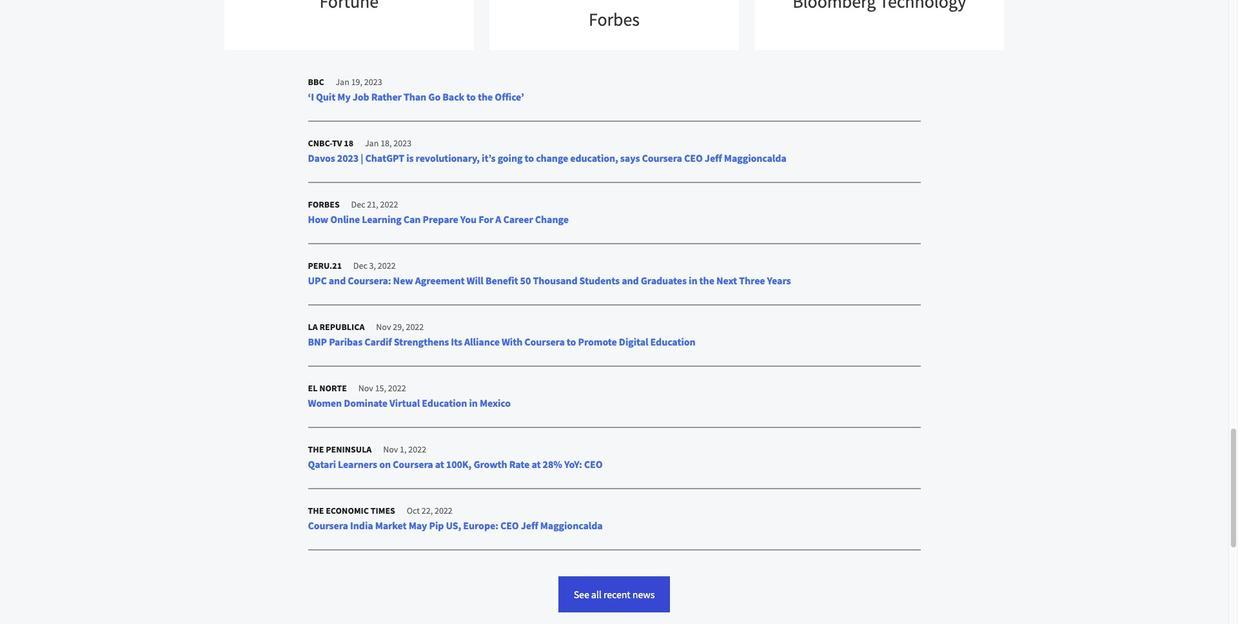 Task type: locate. For each thing, give the bounding box(es) containing it.
2023 right 19,
[[364, 76, 382, 88]]

upc
[[308, 274, 327, 287]]

0 horizontal spatial in
[[469, 397, 478, 410]]

1 horizontal spatial to
[[525, 152, 534, 164]]

dec left 21,
[[351, 199, 365, 210]]

women dominate virtual education in mexico link
[[308, 397, 511, 410]]

ceo right 'europe:' at the left bottom
[[501, 519, 519, 532]]

and right students
[[622, 274, 639, 287]]

news
[[633, 588, 655, 601]]

0 vertical spatial the
[[308, 444, 324, 455]]

1,
[[400, 444, 407, 455]]

1 horizontal spatial forbes
[[589, 8, 640, 31]]

prepare
[[423, 213, 459, 226]]

2022 up strengthens
[[406, 321, 424, 333]]

1 horizontal spatial education
[[651, 335, 696, 348]]

tv
[[332, 137, 342, 149]]

republica
[[320, 321, 365, 333]]

2 horizontal spatial to
[[567, 335, 576, 348]]

0 vertical spatial ceo
[[684, 152, 703, 164]]

dec
[[351, 199, 365, 210], [353, 260, 368, 272]]

1 horizontal spatial at
[[532, 458, 541, 471]]

at left 100k,
[[435, 458, 444, 471]]

back
[[443, 90, 465, 103]]

the left economic in the bottom left of the page
[[308, 505, 324, 517]]

2 and from the left
[[622, 274, 639, 287]]

0 horizontal spatial jeff
[[521, 519, 538, 532]]

with
[[502, 335, 523, 348]]

2 horizontal spatial 2023
[[394, 137, 412, 149]]

0 vertical spatial in
[[689, 274, 698, 287]]

2022 right '15,'
[[388, 383, 406, 394]]

pip
[[429, 519, 444, 532]]

3,
[[369, 260, 376, 272]]

it's
[[482, 152, 496, 164]]

education
[[651, 335, 696, 348], [422, 397, 467, 410]]

qatari learners on coursera at 100k, growth rate at 28% yoy: ceo
[[308, 458, 603, 471]]

2022 right 21,
[[380, 199, 398, 210]]

15,
[[375, 383, 386, 394]]

says
[[620, 152, 640, 164]]

jan
[[336, 76, 350, 88], [365, 137, 379, 149]]

nov for cardif
[[376, 321, 391, 333]]

revolutionary,
[[416, 152, 480, 164]]

1 vertical spatial dec
[[353, 260, 368, 272]]

2022 for strengthens
[[406, 321, 424, 333]]

jan left 19,
[[336, 76, 350, 88]]

jan 19, 2023
[[334, 76, 382, 88]]

0 horizontal spatial at
[[435, 458, 444, 471]]

1 vertical spatial jeff
[[521, 519, 538, 532]]

2 vertical spatial nov
[[383, 444, 398, 455]]

rate
[[509, 458, 530, 471]]

0 horizontal spatial the
[[478, 90, 493, 103]]

1 vertical spatial 2023
[[394, 137, 412, 149]]

29,
[[393, 321, 404, 333]]

europe:
[[463, 519, 499, 532]]

how
[[308, 213, 328, 226]]

0 horizontal spatial to
[[467, 90, 476, 103]]

1 horizontal spatial ceo
[[584, 458, 603, 471]]

2 vertical spatial 2023
[[337, 152, 359, 164]]

the
[[308, 444, 324, 455], [308, 505, 324, 517]]

to right back
[[467, 90, 476, 103]]

ceo right yoy:
[[584, 458, 603, 471]]

at
[[435, 458, 444, 471], [532, 458, 541, 471]]

1 horizontal spatial in
[[689, 274, 698, 287]]

1 vertical spatial ceo
[[584, 458, 603, 471]]

nov left 29,
[[376, 321, 391, 333]]

2 vertical spatial ceo
[[501, 519, 519, 532]]

0 vertical spatial nov
[[376, 321, 391, 333]]

agreement
[[415, 274, 465, 287]]

2022 right 1,
[[409, 444, 427, 455]]

the
[[478, 90, 493, 103], [700, 274, 715, 287]]

a
[[496, 213, 501, 226]]

1 vertical spatial to
[[525, 152, 534, 164]]

2 vertical spatial to
[[567, 335, 576, 348]]

in left mexico
[[469, 397, 478, 410]]

1 horizontal spatial the
[[700, 274, 715, 287]]

virtual
[[390, 397, 420, 410]]

18,
[[381, 137, 392, 149]]

el norte
[[308, 383, 347, 394]]

1 vertical spatial forbes
[[308, 199, 340, 210]]

coursera down 'nov 1, 2022'
[[393, 458, 433, 471]]

1 vertical spatial nov
[[358, 383, 373, 394]]

the up qatari in the left bottom of the page
[[308, 444, 324, 455]]

cardif
[[365, 335, 392, 348]]

0 horizontal spatial jan
[[336, 76, 350, 88]]

2022 right 22,
[[435, 505, 453, 517]]

to for going
[[525, 152, 534, 164]]

28%
[[543, 458, 562, 471]]

and
[[329, 274, 346, 287], [622, 274, 639, 287]]

ceo right says
[[684, 152, 703, 164]]

growth
[[474, 458, 507, 471]]

is
[[406, 152, 414, 164]]

nov left 1,
[[383, 444, 398, 455]]

1 vertical spatial jan
[[365, 137, 379, 149]]

bnp paribas cardif strengthens its alliance with coursera to promote digital education link
[[308, 335, 696, 348]]

0 vertical spatial to
[[467, 90, 476, 103]]

nov
[[376, 321, 391, 333], [358, 383, 373, 394], [383, 444, 398, 455]]

davos 2023 | chatgpt is revolutionary, it's going to change education, says coursera ceo jeff maggioncalda link
[[308, 152, 787, 164]]

going
[[498, 152, 523, 164]]

2022 for may
[[435, 505, 453, 517]]

2023
[[364, 76, 382, 88], [394, 137, 412, 149], [337, 152, 359, 164]]

nov 29, 2022
[[374, 321, 424, 333]]

0 vertical spatial dec
[[351, 199, 365, 210]]

2022 right the 3,
[[378, 260, 396, 272]]

0 vertical spatial the
[[478, 90, 493, 103]]

the left office'
[[478, 90, 493, 103]]

1 horizontal spatial jan
[[365, 137, 379, 149]]

paribas
[[329, 335, 363, 348]]

1 vertical spatial education
[[422, 397, 467, 410]]

1 horizontal spatial and
[[622, 274, 639, 287]]

1 horizontal spatial maggioncalda
[[724, 152, 787, 164]]

2022 for coursera
[[409, 444, 427, 455]]

0 vertical spatial 2023
[[364, 76, 382, 88]]

2023 left |
[[337, 152, 359, 164]]

coursera india market may pip us, europe: ceo jeff maggioncalda
[[308, 519, 603, 532]]

women
[[308, 397, 342, 410]]

yoy:
[[564, 458, 582, 471]]

maggioncalda
[[724, 152, 787, 164], [540, 519, 603, 532]]

0 horizontal spatial forbes
[[308, 199, 340, 210]]

1 horizontal spatial 2023
[[364, 76, 382, 88]]

learners
[[338, 458, 377, 471]]

jeff
[[705, 152, 722, 164], [521, 519, 538, 532]]

forbes
[[589, 8, 640, 31], [308, 199, 340, 210]]

100k,
[[446, 458, 472, 471]]

1 vertical spatial the
[[308, 505, 324, 517]]

2023 for rather
[[364, 76, 382, 88]]

1 vertical spatial maggioncalda
[[540, 519, 603, 532]]

1 vertical spatial the
[[700, 274, 715, 287]]

education right virtual
[[422, 397, 467, 410]]

0 horizontal spatial 2023
[[337, 152, 359, 164]]

the left next
[[700, 274, 715, 287]]

thousand
[[533, 274, 578, 287]]

davos
[[308, 152, 335, 164]]

and down peru.21 at the top left of page
[[329, 274, 346, 287]]

qatari learners on coursera at 100k, growth rate at 28% yoy: ceo link
[[308, 458, 603, 471]]

education right the digital
[[651, 335, 696, 348]]

2 horizontal spatial ceo
[[684, 152, 703, 164]]

0 horizontal spatial maggioncalda
[[540, 519, 603, 532]]

to for coursera
[[567, 335, 576, 348]]

jan left 18,
[[365, 137, 379, 149]]

upc and coursera: new agreement will benefit 50 thousand students and graduates in the next three years
[[308, 274, 791, 287]]

us,
[[446, 519, 461, 532]]

18
[[344, 137, 354, 149]]

2 at from the left
[[532, 458, 541, 471]]

1 horizontal spatial jeff
[[705, 152, 722, 164]]

0 horizontal spatial and
[[329, 274, 346, 287]]

1 the from the top
[[308, 444, 324, 455]]

to left promote
[[567, 335, 576, 348]]

2023 right 18,
[[394, 137, 412, 149]]

the for coursera india market may pip us, europe: ceo jeff maggioncalda
[[308, 505, 324, 517]]

quit
[[316, 90, 336, 103]]

office'
[[495, 90, 524, 103]]

in right graduates
[[689, 274, 698, 287]]

nov up dominate
[[358, 383, 373, 394]]

nov for virtual
[[358, 383, 373, 394]]

recent
[[604, 588, 631, 601]]

0 horizontal spatial ceo
[[501, 519, 519, 532]]

0 vertical spatial forbes
[[589, 8, 640, 31]]

2022
[[380, 199, 398, 210], [378, 260, 396, 272], [406, 321, 424, 333], [388, 383, 406, 394], [409, 444, 427, 455], [435, 505, 453, 517]]

dec left the 3,
[[353, 260, 368, 272]]

dec for coursera:
[[353, 260, 368, 272]]

at left 28%
[[532, 458, 541, 471]]

to right going
[[525, 152, 534, 164]]

1 vertical spatial in
[[469, 397, 478, 410]]

norte
[[319, 383, 347, 394]]

ceo
[[684, 152, 703, 164], [584, 458, 603, 471], [501, 519, 519, 532]]

to for back
[[467, 90, 476, 103]]

2 the from the top
[[308, 505, 324, 517]]

education,
[[571, 152, 618, 164]]

you
[[461, 213, 477, 226]]

india
[[350, 519, 373, 532]]

jan for |
[[365, 137, 379, 149]]

coursera down economic in the bottom left of the page
[[308, 519, 348, 532]]

benefit
[[486, 274, 518, 287]]

coursera right says
[[642, 152, 682, 164]]

0 vertical spatial jan
[[336, 76, 350, 88]]



Task type: vqa. For each thing, say whether or not it's contained in the screenshot.


Task type: describe. For each thing, give the bounding box(es) containing it.
mexico
[[480, 397, 511, 410]]

peru.21
[[308, 260, 342, 272]]

chatgpt
[[366, 152, 405, 164]]

see all recent news link
[[558, 577, 670, 613]]

market
[[375, 519, 407, 532]]

0 vertical spatial education
[[651, 335, 696, 348]]

jan for my
[[336, 76, 350, 88]]

1 and from the left
[[329, 274, 346, 287]]

jan 18, 2023
[[363, 137, 412, 149]]

0 horizontal spatial education
[[422, 397, 467, 410]]

2022 for can
[[380, 199, 398, 210]]

the peninsula
[[308, 444, 372, 455]]

how online learning can prepare you for a career change link
[[308, 213, 569, 226]]

1 at from the left
[[435, 458, 444, 471]]

digital
[[619, 335, 649, 348]]

than
[[404, 90, 427, 103]]

see all recent news
[[574, 588, 655, 601]]

bbc
[[308, 76, 324, 88]]

coursera:
[[348, 274, 391, 287]]

2022 for new
[[378, 260, 396, 272]]

women dominate virtual education in mexico
[[308, 397, 511, 410]]

rather
[[371, 90, 402, 103]]

economic
[[326, 505, 369, 517]]

all
[[591, 588, 602, 601]]

nov 1, 2022
[[381, 444, 427, 455]]

dominate
[[344, 397, 388, 410]]

three
[[739, 274, 765, 287]]

22,
[[422, 505, 433, 517]]

0 vertical spatial jeff
[[705, 152, 722, 164]]

go
[[429, 90, 441, 103]]

promote
[[578, 335, 617, 348]]

strengthens
[[394, 335, 449, 348]]

students
[[580, 274, 620, 287]]

change
[[535, 213, 569, 226]]

2022 for education
[[388, 383, 406, 394]]

new
[[393, 274, 413, 287]]

50
[[520, 274, 531, 287]]

learning
[[362, 213, 402, 226]]

graduates
[[641, 274, 687, 287]]

years
[[767, 274, 791, 287]]

'i
[[308, 90, 314, 103]]

dec for learning
[[351, 199, 365, 210]]

will
[[467, 274, 484, 287]]

0 vertical spatial maggioncalda
[[724, 152, 787, 164]]

change
[[536, 152, 569, 164]]

cnbc-
[[308, 137, 332, 149]]

see
[[574, 588, 589, 601]]

alliance
[[464, 335, 500, 348]]

peninsula
[[326, 444, 372, 455]]

qatari
[[308, 458, 336, 471]]

coursera right with
[[525, 335, 565, 348]]

job
[[353, 90, 369, 103]]

la republica
[[308, 321, 365, 333]]

next
[[717, 274, 737, 287]]

how online learning can prepare you for a career change
[[308, 213, 569, 226]]

the economic times
[[308, 505, 395, 517]]

upc and coursera: new agreement will benefit 50 thousand students and graduates in the next three years link
[[308, 274, 791, 287]]

19,
[[351, 76, 363, 88]]

'i quit my job rather than go back to the office'
[[308, 90, 524, 103]]

dec 3, 2022
[[352, 260, 396, 272]]

times
[[371, 505, 395, 517]]

dec 21, 2022
[[350, 199, 398, 210]]

'i quit my job rather than go back to the office' link
[[308, 90, 524, 103]]

for
[[479, 213, 494, 226]]

cnbc-tv 18
[[308, 137, 354, 149]]

nov for on
[[383, 444, 398, 455]]

on
[[379, 458, 391, 471]]

online
[[330, 213, 360, 226]]

the for qatari learners on coursera at 100k, growth rate at 28% yoy: ceo
[[308, 444, 324, 455]]

oct 22, 2022
[[405, 505, 453, 517]]

la
[[308, 321, 318, 333]]

my
[[338, 90, 351, 103]]

el
[[308, 383, 318, 394]]

2023 for is
[[394, 137, 412, 149]]

bnp
[[308, 335, 327, 348]]

career
[[503, 213, 533, 226]]

its
[[451, 335, 462, 348]]

may
[[409, 519, 427, 532]]

coursera india market may pip us, europe: ceo jeff maggioncalda link
[[308, 519, 603, 532]]

bnp paribas cardif strengthens its alliance with coursera to promote digital education
[[308, 335, 696, 348]]



